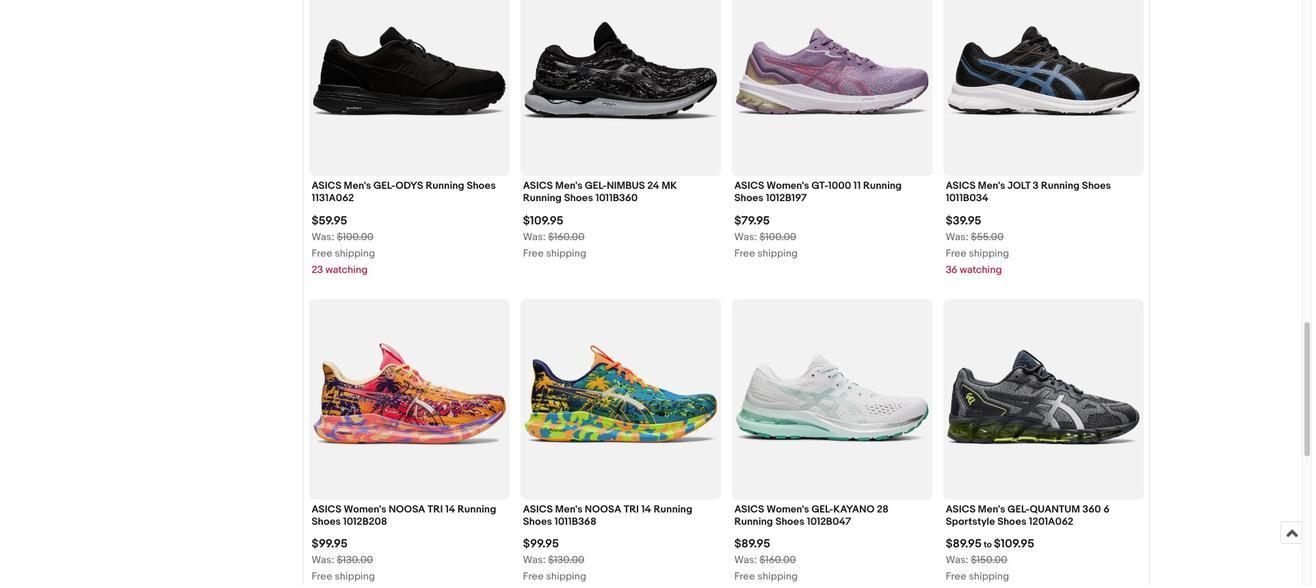 Task type: locate. For each thing, give the bounding box(es) containing it.
asics up $79.95
[[735, 179, 765, 192]]

$99.95 was: $130.00 free shipping
[[312, 537, 375, 583], [523, 537, 587, 583]]

was: inside $89.95 was: $160.00 free shipping
[[735, 554, 757, 567]]

1011b034
[[946, 192, 989, 205]]

$100.00 down $59.95
[[337, 230, 374, 243]]

watching for $59.95
[[326, 263, 368, 276]]

$89.95 to $109.95 was: $150.00 free shipping
[[946, 537, 1035, 583]]

$109.95
[[523, 214, 564, 228], [994, 537, 1035, 551]]

shipping inside the $39.95 was: $55.00 free shipping 36 watching
[[969, 247, 1010, 260]]

running inside asics men's gel-odys   running shoes 1131a062
[[426, 179, 465, 192]]

asics men's jolt 3   running shoes 1011b034 link
[[946, 179, 1141, 208]]

2 14 from the left
[[641, 503, 652, 516]]

asics women's gel-kayano 28 running shoes 1012b047
[[735, 503, 889, 528]]

1 horizontal spatial $160.00
[[760, 554, 796, 567]]

1 noosa from the left
[[389, 503, 425, 516]]

1 horizontal spatial tri
[[624, 503, 639, 516]]

$39.95 was: $55.00 free shipping 36 watching
[[946, 214, 1010, 276]]

was: inside $109.95 was: $160.00 free shipping
[[523, 230, 546, 243]]

1 horizontal spatial $89.95
[[946, 537, 982, 551]]

asics inside asics women's gel-kayano 28 running shoes 1012b047
[[735, 503, 765, 516]]

$160.00 down asics women's gel-kayano 28 running shoes 1012b047
[[760, 554, 796, 567]]

$160.00 inside $89.95 was: $160.00 free shipping
[[760, 554, 796, 567]]

1 horizontal spatial 14
[[641, 503, 652, 516]]

$160.00 down asics men's gel-nimbus 24 mk running shoes 1011b360
[[548, 230, 585, 243]]

gel- inside asics women's gel-kayano 28 running shoes 1012b047
[[812, 503, 834, 516]]

gel-
[[374, 179, 396, 192], [585, 179, 607, 192], [812, 503, 834, 516], [1008, 503, 1030, 516]]

0 horizontal spatial noosa
[[389, 503, 425, 516]]

men's inside asics men's gel-nimbus 24 mk running shoes 1011b360
[[555, 179, 583, 192]]

$109.95 down asics men's gel-nimbus 24 mk running shoes 1011b360
[[523, 214, 564, 228]]

0 horizontal spatial $99.95 was: $130.00 free shipping
[[312, 537, 375, 583]]

sportstyle
[[946, 515, 995, 528]]

$100.00 down $79.95
[[760, 230, 797, 243]]

2 noosa from the left
[[585, 503, 622, 516]]

$99.95 down 1012b208
[[312, 537, 348, 551]]

men's
[[344, 179, 371, 192], [555, 179, 583, 192], [978, 179, 1006, 192], [555, 503, 583, 516], [978, 503, 1006, 516]]

quantum
[[1030, 503, 1081, 516]]

watching
[[326, 263, 368, 276], [960, 263, 1002, 276]]

shipping inside $109.95 was: $160.00 free shipping
[[546, 247, 587, 260]]

1 14 from the left
[[445, 503, 455, 516]]

asics inside asics women's noosa tri 14   running shoes 1012b208
[[312, 503, 342, 516]]

watching right the 23
[[326, 263, 368, 276]]

men's for $99.95
[[555, 503, 583, 516]]

14
[[445, 503, 455, 516], [641, 503, 652, 516]]

$109.95 right to
[[994, 537, 1035, 551]]

asics inside asics men's jolt 3   running shoes 1011b034
[[946, 179, 976, 192]]

asics
[[312, 179, 342, 192], [523, 179, 553, 192], [735, 179, 765, 192], [946, 179, 976, 192], [312, 503, 342, 516], [523, 503, 553, 516], [735, 503, 765, 516], [946, 503, 976, 516]]

asics women's gel-kayano 28   running shoes 1012b047 image
[[732, 299, 932, 499]]

$160.00 inside $109.95 was: $160.00 free shipping
[[548, 230, 585, 243]]

0 horizontal spatial $130.00
[[337, 554, 373, 567]]

women's inside asics women's gel-kayano 28 running shoes 1012b047
[[767, 503, 809, 516]]

$89.95 for $160.00
[[735, 537, 771, 551]]

shipping inside $79.95 was: $100.00 free shipping
[[758, 247, 798, 260]]

0 horizontal spatial $99.95
[[312, 537, 348, 551]]

1 horizontal spatial $109.95
[[994, 537, 1035, 551]]

tri for 1012b208
[[428, 503, 443, 516]]

2 $99.95 was: $130.00 free shipping from the left
[[523, 537, 587, 583]]

women's inside asics women's noosa tri 14   running shoes 1012b208
[[344, 503, 387, 516]]

1 horizontal spatial watching
[[960, 263, 1002, 276]]

1 horizontal spatial $99.95 was: $130.00 free shipping
[[523, 537, 587, 583]]

asics inside "asics women's gt-1000 11   running shoes 1012b197"
[[735, 179, 765, 192]]

$130.00 down 1011b368
[[548, 554, 585, 567]]

3
[[1033, 179, 1039, 192]]

$109.95 was: $160.00 free shipping
[[523, 214, 587, 260]]

1 watching from the left
[[326, 263, 368, 276]]

0 vertical spatial $109.95
[[523, 214, 564, 228]]

men's inside asics men's gel-quantum 360 6 sportstyle shoes 1201a062
[[978, 503, 1006, 516]]

$130.00 down 1012b208
[[337, 554, 373, 567]]

$99.95 was: $130.00 free shipping down 1012b208
[[312, 537, 375, 583]]

asics left 1011b368
[[523, 503, 553, 516]]

was: inside the $39.95 was: $55.00 free shipping 36 watching
[[946, 230, 969, 243]]

1 $99.95 from the left
[[312, 537, 348, 551]]

gel- inside asics men's gel-nimbus 24 mk running shoes 1011b360
[[585, 179, 607, 192]]

was: inside $59.95 was: $100.00 free shipping 23 watching
[[312, 230, 334, 243]]

1 tri from the left
[[428, 503, 443, 516]]

shipping
[[335, 247, 375, 260], [546, 247, 587, 260], [758, 247, 798, 260], [969, 247, 1010, 260], [335, 570, 375, 583], [546, 570, 587, 583], [758, 570, 798, 583], [969, 570, 1010, 583]]

asics women's gt-1000 11   running shoes 1012b197 image
[[732, 0, 932, 176]]

asics inside asics men's gel-quantum 360 6 sportstyle shoes 1201a062
[[946, 503, 976, 516]]

women's inside "asics women's gt-1000 11   running shoes 1012b197"
[[767, 179, 809, 192]]

asics up $109.95 was: $160.00 free shipping
[[523, 179, 553, 192]]

tri inside asics women's noosa tri 14   running shoes 1012b208
[[428, 503, 443, 516]]

$59.95 was: $100.00 free shipping 23 watching
[[312, 214, 375, 276]]

2 $100.00 from the left
[[760, 230, 797, 243]]

2 tri from the left
[[624, 503, 639, 516]]

1011b360
[[596, 192, 638, 205]]

tri for 1011b368
[[624, 503, 639, 516]]

asics men's gel-odys   running shoes 1131a062 link
[[312, 179, 507, 208]]

women's
[[767, 179, 809, 192], [344, 503, 387, 516], [767, 503, 809, 516]]

shoes
[[467, 179, 496, 192], [1082, 179, 1112, 192], [564, 192, 593, 205], [735, 192, 764, 205], [312, 515, 341, 528], [523, 515, 552, 528], [776, 515, 805, 528], [998, 515, 1027, 528]]

asics up $39.95
[[946, 179, 976, 192]]

2 $130.00 from the left
[[548, 554, 585, 567]]

$99.95
[[312, 537, 348, 551], [523, 537, 559, 551]]

tri
[[428, 503, 443, 516], [624, 503, 639, 516]]

2 watching from the left
[[960, 263, 1002, 276]]

noosa inside asics women's noosa tri 14   running shoes 1012b208
[[389, 503, 425, 516]]

0 horizontal spatial $100.00
[[337, 230, 374, 243]]

asics women's noosa tri 14   running shoes 1012b208
[[312, 503, 496, 528]]

1011b368
[[555, 515, 597, 528]]

men's inside 'asics men's noosa tri 14   running shoes 1011b368'
[[555, 503, 583, 516]]

$99.95 for 1011b368
[[523, 537, 559, 551]]

free inside the $39.95 was: $55.00 free shipping 36 watching
[[946, 247, 967, 260]]

watching inside $59.95 was: $100.00 free shipping 23 watching
[[326, 263, 368, 276]]

1 horizontal spatial $130.00
[[548, 554, 585, 567]]

men's for $89.95
[[978, 503, 1006, 516]]

asics inside 'asics men's noosa tri 14   running shoes 1011b368'
[[523, 503, 553, 516]]

1 vertical spatial $109.95
[[994, 537, 1035, 551]]

1 horizontal spatial noosa
[[585, 503, 622, 516]]

shoes inside asics men's gel-odys   running shoes 1131a062
[[467, 179, 496, 192]]

asics up $89.95 was: $160.00 free shipping
[[735, 503, 765, 516]]

tri inside 'asics men's noosa tri 14   running shoes 1011b368'
[[624, 503, 639, 516]]

1 horizontal spatial $100.00
[[760, 230, 797, 243]]

$89.95 inside $89.95 was: $160.00 free shipping
[[735, 537, 771, 551]]

$100.00
[[337, 230, 374, 243], [760, 230, 797, 243]]

asics inside asics men's gel-nimbus 24 mk running shoes 1011b360
[[523, 179, 553, 192]]

men's for $59.95
[[344, 179, 371, 192]]

0 horizontal spatial watching
[[326, 263, 368, 276]]

1 horizontal spatial $99.95
[[523, 537, 559, 551]]

0 horizontal spatial $160.00
[[548, 230, 585, 243]]

$99.95 for 1012b208
[[312, 537, 348, 551]]

noosa
[[389, 503, 425, 516], [585, 503, 622, 516]]

$99.95 was: $130.00 free shipping for 1012b208
[[312, 537, 375, 583]]

asics left 1012b208
[[312, 503, 342, 516]]

2 $99.95 from the left
[[523, 537, 559, 551]]

1 vertical spatial $160.00
[[760, 554, 796, 567]]

men's inside asics men's jolt 3   running shoes 1011b034
[[978, 179, 1006, 192]]

running inside asics women's noosa tri 14   running shoes 1012b208
[[458, 503, 496, 516]]

$160.00
[[548, 230, 585, 243], [760, 554, 796, 567]]

$89.95 down asics women's gel-kayano 28 running shoes 1012b047
[[735, 537, 771, 551]]

$89.95 down sportstyle
[[946, 537, 982, 551]]

2 $89.95 from the left
[[946, 537, 982, 551]]

free
[[312, 247, 333, 260], [523, 247, 544, 260], [735, 247, 755, 260], [946, 247, 967, 260], [312, 570, 333, 583], [523, 570, 544, 583], [735, 570, 755, 583], [946, 570, 967, 583]]

$160.00 for $89.95
[[760, 554, 796, 567]]

to
[[984, 539, 992, 550]]

shoes inside asics men's gel-quantum 360 6 sportstyle shoes 1201a062
[[998, 515, 1027, 528]]

0 horizontal spatial tri
[[428, 503, 443, 516]]

14 inside asics women's noosa tri 14   running shoes 1012b208
[[445, 503, 455, 516]]

$89.95
[[735, 537, 771, 551], [946, 537, 982, 551]]

men's inside asics men's gel-odys   running shoes 1131a062
[[344, 179, 371, 192]]

$100.00 inside $79.95 was: $100.00 free shipping
[[760, 230, 797, 243]]

asics for asics men's noosa tri 14   running shoes 1011b368
[[523, 503, 553, 516]]

$79.95 was: $100.00 free shipping
[[735, 214, 798, 260]]

asics up $59.95
[[312, 179, 342, 192]]

1 $99.95 was: $130.00 free shipping from the left
[[312, 537, 375, 583]]

$89.95 inside $89.95 to $109.95 was: $150.00 free shipping
[[946, 537, 982, 551]]

1 $130.00 from the left
[[337, 554, 373, 567]]

1131a062
[[312, 192, 354, 205]]

1 $89.95 from the left
[[735, 537, 771, 551]]

$99.95 was: $130.00 free shipping down 1011b368
[[523, 537, 587, 583]]

asics up $150.00
[[946, 503, 976, 516]]

23
[[312, 263, 323, 276]]

0 vertical spatial $160.00
[[548, 230, 585, 243]]

asics women's gt-1000 11   running shoes 1012b197 link
[[735, 179, 930, 208]]

asics women's gel-kayano 28 running shoes 1012b047 link
[[735, 503, 930, 532]]

$99.95 down 1011b368
[[523, 537, 559, 551]]

asics inside asics men's gel-odys   running shoes 1131a062
[[312, 179, 342, 192]]

$100.00 inside $59.95 was: $100.00 free shipping 23 watching
[[337, 230, 374, 243]]

watching inside the $39.95 was: $55.00 free shipping 36 watching
[[960, 263, 1002, 276]]

running
[[426, 179, 465, 192], [863, 179, 902, 192], [1041, 179, 1080, 192], [523, 192, 562, 205], [458, 503, 496, 516], [654, 503, 693, 516], [735, 515, 773, 528]]

$100.00 for $79.95
[[760, 230, 797, 243]]

asics men's jolt 3   running shoes 1011b034
[[946, 179, 1112, 205]]

free inside $59.95 was: $100.00 free shipping 23 watching
[[312, 247, 333, 260]]

14 inside 'asics men's noosa tri 14   running shoes 1011b368'
[[641, 503, 652, 516]]

asics for asics men's jolt 3   running shoes 1011b034
[[946, 179, 976, 192]]

asics men's gel-quantum 360 6 sportstyle shoes 1201a062 link
[[946, 503, 1141, 532]]

0 horizontal spatial $109.95
[[523, 214, 564, 228]]

gel- for $89.95 to $109.95 was: $150.00 free shipping
[[1008, 503, 1030, 516]]

$130.00
[[337, 554, 373, 567], [548, 554, 585, 567]]

0 horizontal spatial 14
[[445, 503, 455, 516]]

1 $100.00 from the left
[[337, 230, 374, 243]]

watching right 36 on the right
[[960, 263, 1002, 276]]

shoes inside asics women's noosa tri 14   running shoes 1012b208
[[312, 515, 341, 528]]

shoes inside "asics women's gt-1000 11   running shoes 1012b197"
[[735, 192, 764, 205]]

shipping inside $89.95 was: $160.00 free shipping
[[758, 570, 798, 583]]

1000
[[828, 179, 852, 192]]

noosa for 1011b368
[[585, 503, 622, 516]]

shoes inside asics men's gel-nimbus 24 mk running shoes 1011b360
[[564, 192, 593, 205]]

was:
[[312, 230, 334, 243], [523, 230, 546, 243], [735, 230, 757, 243], [946, 230, 969, 243], [312, 554, 334, 567], [523, 554, 546, 567], [735, 554, 757, 567], [946, 554, 969, 567]]

noosa inside 'asics men's noosa tri 14   running shoes 1011b368'
[[585, 503, 622, 516]]

0 horizontal spatial $89.95
[[735, 537, 771, 551]]

gel- inside asics men's gel-quantum 360 6 sportstyle shoes 1201a062
[[1008, 503, 1030, 516]]



Task type: vqa. For each thing, say whether or not it's contained in the screenshot.
"order" inside the the In order to maintain a safe marketplace, sellers can only offer eBay-approved payment methods in their listings.
no



Task type: describe. For each thing, give the bounding box(es) containing it.
$99.95 was: $130.00 free shipping for 1011b368
[[523, 537, 587, 583]]

1012b197
[[766, 192, 807, 205]]

asics for asics men's gel-nimbus 24 mk running shoes 1011b360
[[523, 179, 553, 192]]

mk
[[662, 179, 677, 192]]

$109.95 inside $109.95 was: $160.00 free shipping
[[523, 214, 564, 228]]

shipping inside $89.95 to $109.95 was: $150.00 free shipping
[[969, 570, 1010, 583]]

odys
[[396, 179, 424, 192]]

free inside $89.95 was: $160.00 free shipping
[[735, 570, 755, 583]]

asics for asics women's gel-kayano 28 running shoes 1012b047
[[735, 503, 765, 516]]

asics men's gel-nimbus 24 mk running shoes 1011b360 link
[[523, 179, 718, 208]]

running inside asics men's jolt 3   running shoes 1011b034
[[1041, 179, 1080, 192]]

asics women's noosa tri 14   running shoes 1012b208 link
[[312, 503, 507, 532]]

free inside $89.95 to $109.95 was: $150.00 free shipping
[[946, 570, 967, 583]]

$109.95 inside $89.95 to $109.95 was: $150.00 free shipping
[[994, 537, 1035, 551]]

shoes inside asics men's jolt 3   running shoes 1011b034
[[1082, 179, 1112, 192]]

$160.00 for $109.95
[[548, 230, 585, 243]]

was: inside $89.95 to $109.95 was: $150.00 free shipping
[[946, 554, 969, 567]]

$55.00
[[971, 230, 1004, 243]]

free inside $79.95 was: $100.00 free shipping
[[735, 247, 755, 260]]

1201a062
[[1029, 515, 1074, 528]]

36
[[946, 263, 958, 276]]

$59.95
[[312, 214, 347, 228]]

women's for $79.95
[[767, 179, 809, 192]]

running inside "asics women's gt-1000 11   running shoes 1012b197"
[[863, 179, 902, 192]]

women's for $89.95
[[767, 503, 809, 516]]

men's for $109.95
[[555, 179, 583, 192]]

6
[[1104, 503, 1110, 516]]

running inside asics women's gel-kayano 28 running shoes 1012b047
[[735, 515, 773, 528]]

$39.95
[[946, 214, 982, 228]]

$89.95 for $109.95
[[946, 537, 982, 551]]

1012b208
[[343, 515, 387, 528]]

asics for asics women's gt-1000 11   running shoes 1012b197
[[735, 179, 765, 192]]

kayano
[[834, 503, 875, 516]]

gt-
[[812, 179, 828, 192]]

asics men's gel-quantum 360 6 sportstyle shoes 1201a062
[[946, 503, 1110, 528]]

was: inside $79.95 was: $100.00 free shipping
[[735, 230, 757, 243]]

asics for asics women's noosa tri 14   running shoes 1012b208
[[312, 503, 342, 516]]

$79.95
[[735, 214, 770, 228]]

$130.00 for 1012b208
[[337, 554, 373, 567]]

gel- for $109.95 was: $160.00 free shipping
[[585, 179, 607, 192]]

shipping inside $59.95 was: $100.00 free shipping 23 watching
[[335, 247, 375, 260]]

asics men's gel-nimbus 24 mk   running shoes 1011b360 image
[[520, 0, 721, 176]]

asics women's noosa tri 14   running shoes 1012b208 image
[[309, 299, 509, 499]]

$130.00 for 1011b368
[[548, 554, 585, 567]]

women's for $99.95
[[344, 503, 387, 516]]

asics men's gel-odys   running shoes 1131a062
[[312, 179, 496, 205]]

14 for asics women's noosa tri 14   running shoes 1012b208
[[445, 503, 455, 516]]

shoes inside asics women's gel-kayano 28 running shoes 1012b047
[[776, 515, 805, 528]]

running inside asics men's gel-nimbus 24 mk running shoes 1011b360
[[523, 192, 562, 205]]

14 for asics men's noosa tri 14   running shoes 1011b368
[[641, 503, 652, 516]]

$100.00 for $59.95
[[337, 230, 374, 243]]

asics men's gel-nimbus 24 mk running shoes 1011b360
[[523, 179, 677, 205]]

asics men's gel-quantum 360 6   sportstyle shoes 1201a062 image
[[943, 299, 1144, 499]]

asics men's noosa tri 14   running shoes 1011b368 image
[[520, 299, 721, 499]]

running inside 'asics men's noosa tri 14   running shoes 1011b368'
[[654, 503, 693, 516]]

gel- for $89.95 was: $160.00 free shipping
[[812, 503, 834, 516]]

men's for $39.95
[[978, 179, 1006, 192]]

asics men's noosa tri 14   running shoes 1011b368 link
[[523, 503, 718, 532]]

shoes inside 'asics men's noosa tri 14   running shoes 1011b368'
[[523, 515, 552, 528]]

28
[[877, 503, 889, 516]]

1012b047
[[807, 515, 852, 528]]

asics men's gel-odys   running shoes 1131a062 image
[[309, 0, 509, 176]]

gel- inside asics men's gel-odys   running shoes 1131a062
[[374, 179, 396, 192]]

360
[[1083, 503, 1101, 516]]

jolt
[[1008, 179, 1031, 192]]

asics men's jolt 3   running shoes 1011b034 image
[[943, 0, 1144, 176]]

watching for $39.95
[[960, 263, 1002, 276]]

free inside $109.95 was: $160.00 free shipping
[[523, 247, 544, 260]]

asics men's noosa tri 14   running shoes 1011b368
[[523, 503, 693, 528]]

asics women's gt-1000 11   running shoes 1012b197
[[735, 179, 902, 205]]

nimbus
[[607, 179, 645, 192]]

24
[[648, 179, 660, 192]]

asics for asics men's gel-odys   running shoes 1131a062
[[312, 179, 342, 192]]

$89.95 was: $160.00 free shipping
[[735, 537, 798, 583]]

$150.00
[[971, 554, 1008, 567]]

noosa for 1012b208
[[389, 503, 425, 516]]

11
[[854, 179, 861, 192]]

asics for asics men's gel-quantum 360 6 sportstyle shoes 1201a062
[[946, 503, 976, 516]]



